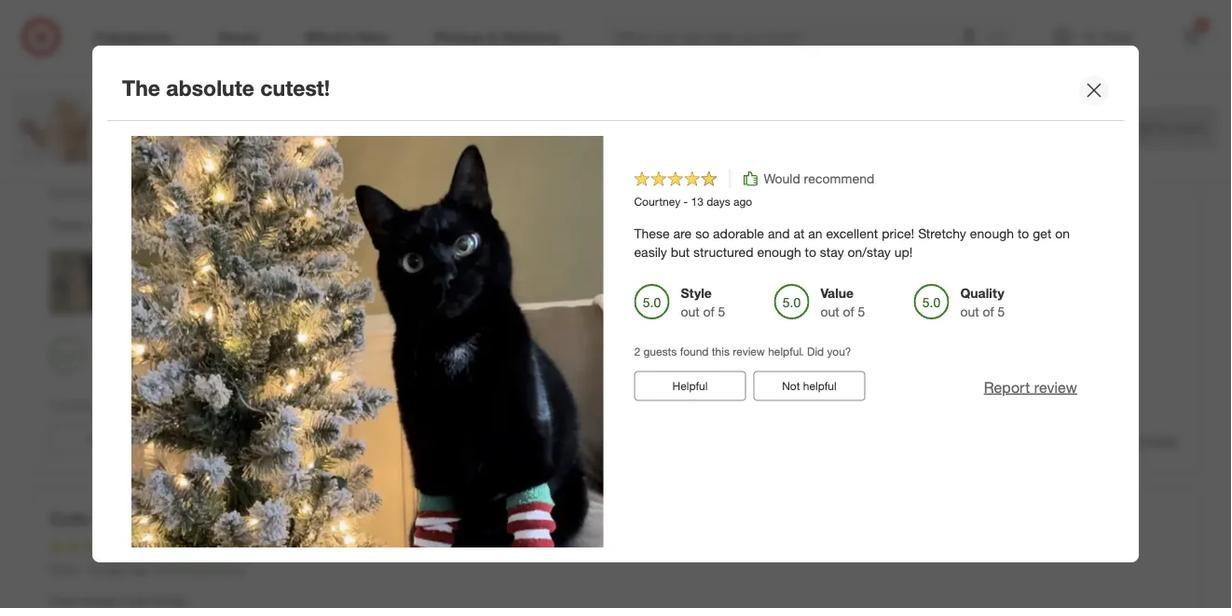 Task type: vqa. For each thing, say whether or not it's contained in the screenshot.
Coat
no



Task type: locate. For each thing, give the bounding box(es) containing it.
ago for good - 19 days ago , verified purchaser
[[131, 564, 149, 578]]

2 vertical spatial report review
[[1085, 432, 1179, 450]]

not helpful button
[[754, 371, 866, 401], [169, 425, 281, 455]]

1 vertical spatial helpful button
[[635, 371, 746, 401]]

- inside the absolute cutest! 'dialog'
[[684, 195, 688, 209]]

1 vertical spatial guests
[[59, 399, 92, 413]]

good - 19 days ago , verified purchaser
[[49, 564, 246, 578]]

are inside these are so adorable and at an excellent price! stretchy enough to get on easily but structured enough to stay on/stay up!
[[674, 226, 692, 242]]

off
[[1081, 121, 1095, 135]]

this inside the absolute cutest! 'dialog'
[[712, 345, 730, 359]]

only
[[317, 143, 345, 159]]

and for the 'not helpful' button in the the absolute cutest! 'dialog'
[[768, 226, 790, 242]]

of
[[704, 304, 715, 320], [843, 304, 855, 320], [983, 304, 995, 320], [119, 358, 130, 374], [258, 358, 270, 374], [398, 358, 410, 374]]

0 vertical spatial you?
[[828, 345, 852, 359]]

1 horizontal spatial an
[[809, 226, 823, 242]]

these up "guest review image 1 of 1, zoom in" at the left of the page
[[49, 218, 85, 234]]

helpful
[[804, 379, 837, 393], [219, 433, 252, 447]]

would for 19 days ago
[[179, 539, 216, 556]]

0 horizontal spatial quality
[[376, 339, 420, 355]]

up! inside these are so adorable and at an excellent price! stretchy enough to get on easily but structured enough to stay on/stay up!
[[895, 244, 913, 261]]

the left gingerbread
[[49, 132, 81, 154]]

2 guests found this review helpful. did you?
[[635, 345, 852, 359], [49, 399, 267, 413]]

1 horizontal spatial easily
[[635, 244, 668, 261]]

style down "guest review image 1 of 1, zoom in" at the left of the page
[[96, 339, 127, 355]]

did for bottommost report review button
[[222, 399, 239, 413]]

on for the 'not helpful' button in the the absolute cutest! 'dialog'
[[1056, 226, 1071, 242]]

0 horizontal spatial style
[[96, 339, 127, 355]]

1 horizontal spatial found
[[680, 345, 709, 359]]

2 vertical spatial report review button
[[1085, 431, 1179, 452]]

structured
[[548, 218, 609, 234], [694, 244, 754, 261]]

2 for bottommost report review button helpful button
[[49, 399, 56, 413]]

13
[[106, 187, 119, 201], [692, 195, 704, 209]]

0 vertical spatial absolute
[[166, 76, 255, 102]]

are
[[89, 218, 107, 234], [674, 226, 692, 242]]

adorable down courtney - 13 days ago
[[713, 226, 765, 242]]

add to cart
[[1125, 118, 1205, 136]]

2 inside the absolute cutest! 'dialog'
[[635, 345, 641, 359]]

an
[[224, 218, 238, 234], [809, 226, 823, 242]]

question
[[248, 143, 301, 159]]

so down 13 days ago
[[111, 218, 125, 234]]

0 horizontal spatial easily
[[489, 218, 522, 234]]

0 horizontal spatial so
[[111, 218, 125, 234]]

courtney inside the absolute cutest! 'dialog'
[[635, 195, 681, 209]]

image of gingerbread playhouse cat leggings - wondershop™ image
[[15, 90, 90, 164]]

purchaser
[[195, 564, 246, 578]]

absolute up playhouse
[[166, 76, 255, 102]]

helpful.
[[769, 345, 804, 359], [183, 399, 219, 413]]

0 vertical spatial cutest!
[[260, 76, 330, 102]]

value
[[821, 285, 854, 302], [236, 339, 269, 355]]

quality
[[961, 285, 1005, 302], [376, 339, 420, 355]]

on/stay
[[703, 218, 746, 234], [848, 244, 891, 261]]

0 vertical spatial the
[[122, 76, 160, 102]]

the absolute cutest! down shop at left
[[49, 132, 221, 154]]

1 vertical spatial cutest!
[[164, 132, 221, 154]]

only at
[[317, 143, 361, 159]]

these are so adorable and at an excellent price! stretchy enough to get on easily but structured enough to stay on/stay up!
[[49, 218, 768, 234], [635, 226, 1071, 261]]

1 horizontal spatial not helpful button
[[754, 371, 866, 401]]

these
[[49, 218, 85, 234], [635, 226, 670, 242]]

the absolute cutest!
[[122, 76, 330, 102], [49, 132, 221, 154]]

helpful. for bottommost report review button helpful button
[[183, 399, 219, 413]]

so inside these are so adorable and at an excellent price! stretchy enough to get on easily but structured enough to stay on/stay up!
[[696, 226, 710, 242]]

2 vertical spatial this
[[127, 399, 145, 413]]

and
[[183, 218, 205, 234], [768, 226, 790, 242]]

0 vertical spatial the absolute cutest!
[[122, 76, 330, 102]]

-
[[373, 115, 379, 133], [684, 195, 688, 209], [81, 564, 85, 578]]

days
[[122, 187, 146, 201], [707, 195, 731, 209], [104, 564, 127, 578]]

1 vertical spatial absolute
[[86, 132, 159, 154]]

1 vertical spatial report review button
[[984, 377, 1078, 398]]

report review button
[[1085, 54, 1179, 75], [984, 377, 1078, 398], [1085, 431, 1179, 452]]

cute things
[[49, 509, 146, 530]]

1 vertical spatial you?
[[243, 399, 267, 413]]

not inside the absolute cutest! 'dialog'
[[783, 379, 801, 393]]

1 vertical spatial 2
[[49, 399, 56, 413]]

helpful button for bottommost report review button
[[49, 425, 161, 455]]

courtney - 13 days ago
[[635, 195, 753, 209]]

up! for bottommost report review button
[[749, 218, 768, 234]]

the absolute cutest! up playhouse
[[122, 76, 330, 102]]

to
[[1157, 118, 1171, 136], [433, 218, 445, 234], [660, 218, 671, 234], [1018, 226, 1030, 242], [805, 244, 817, 261]]

0 vertical spatial 2
[[635, 345, 641, 359]]

would recommend inside the absolute cutest! 'dialog'
[[764, 171, 875, 187]]

get
[[448, 218, 467, 234], [1033, 226, 1052, 242]]

0 horizontal spatial on/stay
[[703, 218, 746, 234]]

helpful button
[[49, 48, 161, 78], [635, 371, 746, 401], [49, 425, 161, 455]]

1 vertical spatial helpful
[[219, 433, 252, 447]]

0 vertical spatial not helpful
[[783, 379, 837, 393]]

1 horizontal spatial structured
[[694, 244, 754, 261]]

you?
[[828, 345, 852, 359], [243, 399, 267, 413]]

cute
[[49, 509, 89, 530]]

quality for the 'not helpful' button corresponding to bottommost report review button helpful button
[[376, 339, 420, 355]]

1 vertical spatial stay
[[820, 244, 845, 261]]

13 inside the absolute cutest! 'dialog'
[[692, 195, 704, 209]]

these down courtney - 13 days ago
[[635, 226, 670, 242]]

1 question
[[237, 143, 301, 159]]

stretchy inside the absolute cutest! 'dialog'
[[919, 226, 967, 242]]

but
[[526, 218, 545, 234], [671, 244, 690, 261]]

but for helpful button inside the absolute cutest! 'dialog'
[[671, 244, 690, 261]]

2 vertical spatial -
[[81, 564, 85, 578]]

1 horizontal spatial you?
[[828, 345, 852, 359]]

not helpful button for helpful button inside the absolute cutest! 'dialog'
[[754, 371, 866, 401]]

0 horizontal spatial up!
[[749, 218, 768, 234]]

0 horizontal spatial are
[[89, 218, 107, 234]]

0 vertical spatial report review button
[[1085, 54, 1179, 75]]

cutest! down wondershop
[[164, 132, 221, 154]]

style
[[681, 285, 712, 302], [96, 339, 127, 355]]

2 horizontal spatial at
[[794, 226, 805, 242]]

0 horizontal spatial style out of 5
[[96, 339, 141, 374]]

1 horizontal spatial get
[[1033, 226, 1052, 242]]

are down 13 days ago
[[89, 218, 107, 234]]

1 horizontal spatial stretchy
[[919, 226, 967, 242]]

quality out of 5
[[961, 285, 1006, 320], [376, 339, 420, 374]]

ago
[[149, 187, 168, 201], [734, 195, 753, 209], [131, 564, 149, 578]]

sale
[[970, 121, 993, 135]]

excellent inside these are so adorable and at an excellent price! stretchy enough to get on easily but structured enough to stay on/stay up!
[[827, 226, 879, 242]]

0 horizontal spatial value
[[236, 339, 269, 355]]

style for helpful button inside the absolute cutest! 'dialog'
[[681, 285, 712, 302]]

style inside the absolute cutest! 'dialog'
[[681, 285, 712, 302]]

excellent for the 'not helpful' button corresponding to bottommost report review button helpful button
[[241, 218, 294, 234]]

0 vertical spatial easily
[[489, 218, 522, 234]]

wondershop
[[163, 91, 248, 109]]

helpful inside the absolute cutest! 'dialog'
[[804, 379, 837, 393]]

1 horizontal spatial so
[[696, 226, 710, 242]]

1 horizontal spatial did
[[222, 399, 239, 413]]

0 horizontal spatial price!
[[297, 218, 330, 234]]

0 vertical spatial helpful button
[[49, 48, 161, 78]]

0 vertical spatial this
[[112, 22, 130, 36]]

9
[[1200, 19, 1205, 31]]

things
[[94, 509, 146, 530]]

so down courtney - 13 days ago
[[696, 226, 710, 242]]

did
[[49, 22, 66, 36], [808, 345, 825, 359], [222, 399, 239, 413]]

adorable down 13 days ago
[[128, 218, 180, 234]]

0 horizontal spatial on
[[471, 218, 485, 234]]

1 vertical spatial -
[[684, 195, 688, 209]]

0 vertical spatial -
[[373, 115, 379, 133]]

1 vertical spatial up!
[[895, 244, 913, 261]]

0 horizontal spatial stretchy
[[334, 218, 382, 234]]

these are so adorable and at an excellent price! stretchy enough to get on easily but structured enough to stay on/stay up! inside the absolute cutest! 'dialog'
[[635, 226, 1071, 261]]

are down courtney - 13 days ago
[[674, 226, 692, 242]]

5
[[719, 304, 726, 320], [858, 304, 866, 320], [998, 304, 1006, 320], [133, 358, 141, 374], [273, 358, 281, 374], [413, 358, 420, 374]]

1 horizontal spatial excellent
[[827, 226, 879, 242]]

0 horizontal spatial 2 guests found this review helpful. did you?
[[49, 399, 267, 413]]

0 horizontal spatial courtney
[[49, 187, 96, 201]]

,
[[149, 564, 152, 578]]

0 vertical spatial style
[[681, 285, 712, 302]]

excellent for the 'not helpful' button in the the absolute cutest! 'dialog'
[[827, 226, 879, 242]]

adorable inside the absolute cutest! 'dialog'
[[713, 226, 765, 242]]

1 horizontal spatial the
[[122, 76, 160, 102]]

price!
[[297, 218, 330, 234], [882, 226, 915, 242]]

0.90
[[1027, 121, 1049, 135]]

1 vertical spatial report
[[984, 378, 1031, 396]]

you? inside the absolute cutest! 'dialog'
[[828, 345, 852, 359]]

quality inside the absolute cutest! 'dialog'
[[961, 285, 1005, 302]]

0 vertical spatial found
[[680, 345, 709, 359]]

enough
[[385, 218, 429, 234], [612, 218, 656, 234], [970, 226, 1015, 242], [758, 244, 802, 261]]

1 horizontal spatial and
[[768, 226, 790, 242]]

stay for the 'not helpful' button corresponding to bottommost report review button helpful button
[[675, 218, 699, 234]]

would inside the absolute cutest! 'dialog'
[[764, 171, 801, 187]]

did inside the absolute cutest! 'dialog'
[[808, 345, 825, 359]]

1 horizontal spatial but
[[671, 244, 690, 261]]

did you find this review helpful?
[[49, 22, 208, 36]]

this for bottommost report review button helpful button
[[127, 399, 145, 413]]

0 horizontal spatial 2
[[49, 399, 56, 413]]

0 vertical spatial guests
[[644, 345, 677, 359]]

value out of 5 inside the absolute cutest! 'dialog'
[[821, 285, 866, 320]]

1 horizontal spatial quality
[[961, 285, 1005, 302]]

0 horizontal spatial found
[[95, 399, 124, 413]]

not helpful button inside the absolute cutest! 'dialog'
[[754, 371, 866, 401]]

cutest! up cat
[[260, 76, 330, 102]]

1 horizontal spatial these
[[635, 226, 670, 242]]

days inside the absolute cutest! 'dialog'
[[707, 195, 731, 209]]

found for helpful button inside the absolute cutest! 'dialog'
[[680, 345, 709, 359]]

report
[[1085, 55, 1131, 73], [984, 378, 1031, 396], [1085, 432, 1131, 450]]

0 horizontal spatial helpful.
[[183, 399, 219, 413]]

1 vertical spatial helpful.
[[183, 399, 219, 413]]

report review inside the absolute cutest! 'dialog'
[[984, 378, 1078, 396]]

get inside the absolute cutest! 'dialog'
[[1033, 226, 1052, 242]]

1 vertical spatial not helpful button
[[169, 425, 281, 455]]

0 horizontal spatial quality out of 5
[[376, 339, 420, 374]]

1 vertical spatial this
[[712, 345, 730, 359]]

not helpful inside the absolute cutest! 'dialog'
[[783, 379, 837, 393]]

and inside these are so adorable and at an excellent price! stretchy enough to get on easily but structured enough to stay on/stay up!
[[768, 226, 790, 242]]

0 horizontal spatial 13
[[106, 187, 119, 201]]

0 horizontal spatial not
[[197, 433, 215, 447]]

0 horizontal spatial at
[[209, 218, 220, 234]]

1 horizontal spatial absolute
[[166, 76, 255, 102]]

this
[[112, 22, 130, 36], [712, 345, 730, 359], [127, 399, 145, 413]]

cart
[[1176, 118, 1205, 136]]

up!
[[749, 218, 768, 234], [895, 244, 913, 261]]

did for the middle report review button
[[808, 345, 825, 359]]

stay
[[675, 218, 699, 234], [820, 244, 845, 261]]

but for bottommost report review button helpful button
[[526, 218, 545, 234]]

structured inside the absolute cutest! 'dialog'
[[694, 244, 754, 261]]

1 vertical spatial quality
[[376, 339, 420, 355]]

absolute inside 'dialog'
[[166, 76, 255, 102]]

1 vertical spatial found
[[95, 399, 124, 413]]

0 horizontal spatial value out of 5
[[236, 339, 281, 374]]

recommend
[[219, 163, 290, 179], [804, 171, 875, 187], [219, 539, 290, 556]]

helpful button for the middle report review button
[[635, 371, 746, 401]]

stretchy for the middle report review button
[[919, 226, 967, 242]]

found inside the absolute cutest! 'dialog'
[[680, 345, 709, 359]]

absolute down shop at left
[[86, 132, 159, 154]]

not helpful
[[783, 379, 837, 393], [197, 433, 252, 447]]

the up gingerbread
[[122, 76, 160, 102]]

so
[[111, 218, 125, 234], [696, 226, 710, 242]]

save
[[996, 121, 1019, 135]]

at
[[348, 143, 361, 159], [209, 218, 220, 234], [794, 226, 805, 242]]

16
[[192, 143, 207, 159]]

1 horizontal spatial on
[[1056, 226, 1071, 242]]

0 horizontal spatial helpful
[[219, 433, 252, 447]]

out
[[681, 304, 700, 320], [821, 304, 840, 320], [961, 304, 980, 320], [96, 358, 115, 374], [236, 358, 255, 374], [376, 358, 395, 374]]

report inside the absolute cutest! 'dialog'
[[984, 378, 1031, 396]]

easily inside these are so adorable and at an excellent price! stretchy enough to get on easily but structured enough to stay on/stay up!
[[635, 244, 668, 261]]

16 link
[[104, 141, 225, 163]]

recommend for 13 days ago
[[804, 171, 875, 187]]

would recommend for 19 days ago
[[179, 539, 290, 556]]

style out of 5
[[681, 285, 726, 320], [96, 339, 141, 374]]

0 vertical spatial stay
[[675, 218, 699, 234]]

0 vertical spatial helpful.
[[769, 345, 804, 359]]

1 horizontal spatial style
[[681, 285, 712, 302]]

review
[[133, 22, 166, 36], [1136, 55, 1179, 73], [733, 345, 765, 359], [1035, 378, 1078, 396], [148, 399, 180, 413], [1136, 432, 1179, 450]]

on/stay inside the absolute cutest! 'dialog'
[[848, 244, 891, 261]]

search
[[983, 30, 1028, 48]]

0 horizontal spatial excellent
[[241, 218, 294, 234]]

2 vertical spatial did
[[222, 399, 239, 413]]

report review
[[1085, 55, 1179, 73], [984, 378, 1078, 396], [1085, 432, 1179, 450]]

value out of 5
[[821, 285, 866, 320], [236, 339, 281, 374]]

2 vertical spatial report
[[1085, 432, 1131, 450]]

find
[[91, 22, 109, 36]]

adorable
[[128, 218, 180, 234], [713, 226, 765, 242]]

quality out of 5 inside the absolute cutest! 'dialog'
[[961, 285, 1006, 320]]

helpful inside the absolute cutest! 'dialog'
[[673, 379, 708, 393]]

would recommend
[[179, 163, 290, 179], [764, 171, 875, 187], [179, 539, 290, 556]]

0 vertical spatial quality
[[961, 285, 1005, 302]]

helpful. for helpful button inside the absolute cutest! 'dialog'
[[769, 345, 804, 359]]

not
[[783, 379, 801, 393], [197, 433, 215, 447]]

style down courtney - 13 days ago
[[681, 285, 712, 302]]

style for bottommost report review button helpful button
[[96, 339, 127, 355]]

2 horizontal spatial did
[[808, 345, 825, 359]]

on inside the absolute cutest! 'dialog'
[[1056, 226, 1071, 242]]

1 question link
[[229, 141, 301, 162]]

good
[[49, 564, 78, 578]]

guests inside the absolute cutest! 'dialog'
[[644, 345, 677, 359]]

would for 13 days ago
[[764, 171, 801, 187]]

the absolute cutest! inside 'dialog'
[[122, 76, 330, 102]]

adorable for helpful button inside the absolute cutest! 'dialog'
[[713, 226, 765, 242]]

easily
[[489, 218, 522, 234], [635, 244, 668, 261]]

recommend inside the absolute cutest! 'dialog'
[[804, 171, 875, 187]]

0 horizontal spatial not helpful button
[[169, 425, 281, 455]]

but inside the absolute cutest! 'dialog'
[[671, 244, 690, 261]]

cutest! inside 'dialog'
[[260, 76, 330, 102]]

helpful. inside the absolute cutest! 'dialog'
[[769, 345, 804, 359]]

style out of 5 inside the absolute cutest! 'dialog'
[[681, 285, 726, 320]]

1 horizontal spatial quality out of 5
[[961, 285, 1006, 320]]

1 vertical spatial the
[[49, 132, 81, 154]]

ago inside the absolute cutest! 'dialog'
[[734, 195, 753, 209]]

would
[[179, 163, 216, 179], [764, 171, 801, 187], [179, 539, 216, 556]]

guests
[[644, 345, 677, 359], [59, 399, 92, 413]]

1 vertical spatial did
[[808, 345, 825, 359]]

helpful button inside the absolute cutest! 'dialog'
[[635, 371, 746, 401]]

0 vertical spatial value out of 5
[[821, 285, 866, 320]]

2
[[635, 345, 641, 359], [49, 399, 56, 413]]

shop
[[104, 91, 140, 109]]

1 vertical spatial easily
[[635, 244, 668, 261]]

and for the 'not helpful' button corresponding to bottommost report review button helpful button
[[183, 218, 205, 234]]

stay for the 'not helpful' button in the the absolute cutest! 'dialog'
[[820, 244, 845, 261]]

1 horizontal spatial courtney
[[635, 195, 681, 209]]

quality for the 'not helpful' button in the the absolute cutest! 'dialog'
[[961, 285, 1005, 302]]

2 vertical spatial helpful
[[88, 433, 123, 447]]

1 horizontal spatial up!
[[895, 244, 913, 261]]

%
[[1068, 121, 1078, 135]]

these are so adorable and at an excellent price! stretchy enough to get on easily but structured enough to stay on/stay up! for the 'not helpful' button in the the absolute cutest! 'dialog'
[[635, 226, 1071, 261]]

stay inside the absolute cutest! 'dialog'
[[820, 244, 845, 261]]

excellent
[[241, 218, 294, 234], [827, 226, 879, 242]]



Task type: describe. For each thing, give the bounding box(es) containing it.
up! for the middle report review button
[[895, 244, 913, 261]]

helpful for helpful button inside the absolute cutest! 'dialog'
[[673, 379, 708, 393]]

stretchy for bottommost report review button
[[334, 218, 382, 234]]

not for bottommost report review button helpful button
[[197, 433, 215, 447]]

helpful for bottommost report review button
[[219, 433, 252, 447]]

gingerbread
[[104, 115, 193, 133]]

guest review image 1 of 1, zoom in image
[[49, 250, 115, 316]]

add to cart button
[[1113, 107, 1217, 148]]

not helpful for bottommost report review button
[[197, 433, 252, 447]]

adorable for bottommost report review button helpful button
[[128, 218, 180, 234]]

are for helpful button inside the absolute cutest! 'dialog'
[[674, 226, 692, 242]]

report for bottommost report review button
[[1085, 432, 1131, 450]]

verified
[[155, 564, 192, 578]]

value out of 5 for helpful button inside the absolute cutest! 'dialog'
[[821, 285, 866, 320]]

1 vertical spatial 2 guests found this review helpful. did you?
[[49, 399, 267, 413]]

all
[[144, 91, 159, 109]]

so for bottommost report review button helpful button
[[111, 218, 125, 234]]

on/stay for the middle report review button
[[848, 244, 891, 261]]

so for helpful button inside the absolute cutest! 'dialog'
[[696, 226, 710, 242]]

$3.00 sale save $ 0.90 ( 30 % off )
[[970, 103, 1098, 135]]

report review for bottommost report review button
[[1085, 432, 1179, 450]]

9 link
[[1172, 17, 1213, 58]]

leggings
[[304, 115, 369, 133]]

30
[[1055, 121, 1068, 135]]

would recommend for 13 days ago
[[764, 171, 875, 187]]

value out of 5 for bottommost report review button helpful button
[[236, 339, 281, 374]]

price! inside the absolute cutest! 'dialog'
[[882, 226, 915, 242]]

report review for the middle report review button
[[984, 378, 1078, 396]]

cat
[[275, 115, 299, 133]]

0 vertical spatial structured
[[548, 218, 609, 234]]

recommend for 19 days ago
[[219, 539, 290, 556]]

not helpful button for bottommost report review button helpful button
[[169, 425, 281, 455]]

courtney for courtney
[[49, 187, 96, 201]]

$
[[1022, 121, 1027, 135]]

courtney for courtney - 13 days ago
[[635, 195, 681, 209]]

1
[[237, 143, 245, 159]]

1 vertical spatial the absolute cutest!
[[49, 132, 221, 154]]

you
[[70, 22, 88, 36]]

ago for courtney - 13 days ago
[[734, 195, 753, 209]]

search button
[[983, 17, 1028, 62]]

not for helpful button inside the absolute cutest! 'dialog'
[[783, 379, 801, 393]]

$3.00
[[1070, 103, 1098, 117]]

report for the middle report review button
[[984, 378, 1031, 396]]

to inside "button"
[[1157, 118, 1171, 136]]

19
[[88, 564, 101, 578]]

helpful for the middle report review button
[[804, 379, 837, 393]]

days for courtney - 13 days ago
[[707, 195, 731, 209]]

2 for helpful button inside the absolute cutest! 'dialog'
[[635, 345, 641, 359]]

- inside shop all wondershop gingerbread playhouse cat leggings - wondershop™
[[373, 115, 379, 133]]

- for courtney - 13 days ago
[[684, 195, 688, 209]]

are for bottommost report review button helpful button
[[89, 218, 107, 234]]

)
[[1095, 121, 1098, 135]]

helpful?
[[169, 22, 208, 36]]

wondershop™
[[383, 115, 481, 133]]

at inside the absolute cutest! 'dialog'
[[794, 226, 805, 242]]

days for good - 19 days ago , verified purchaser
[[104, 564, 127, 578]]

1 vertical spatial quality out of 5
[[376, 339, 420, 374]]

playhouse
[[197, 115, 271, 133]]

What can we help you find? suggestions appear below search field
[[605, 17, 996, 58]]

found for bottommost report review button helpful button
[[95, 399, 124, 413]]

0 horizontal spatial the
[[49, 132, 81, 154]]

0 vertical spatial report
[[1085, 55, 1131, 73]]

the inside 'dialog'
[[122, 76, 160, 102]]

(
[[1052, 121, 1055, 135]]

easily for the 'not helpful' button corresponding to bottommost report review button helpful button
[[489, 218, 522, 234]]

0 horizontal spatial get
[[448, 218, 467, 234]]

on/stay for bottommost report review button
[[703, 218, 746, 234]]

these are so adorable and at an excellent price! stretchy enough to get on easily but structured enough to stay on/stay up! for the 'not helpful' button corresponding to bottommost report review button helpful button
[[49, 218, 768, 234]]

1 vertical spatial value
[[236, 339, 269, 355]]

shop all wondershop gingerbread playhouse cat leggings - wondershop™
[[104, 91, 481, 133]]

not helpful for the middle report review button
[[783, 379, 837, 393]]

13 days ago
[[106, 187, 168, 201]]

0 horizontal spatial did
[[49, 22, 66, 36]]

- for good - 19 days ago , verified purchaser
[[81, 564, 85, 578]]

easily for the 'not helpful' button in the the absolute cutest! 'dialog'
[[635, 244, 668, 261]]

value inside the absolute cutest! 'dialog'
[[821, 285, 854, 302]]

0 horizontal spatial an
[[224, 218, 238, 234]]

this for helpful button inside the absolute cutest! 'dialog'
[[712, 345, 730, 359]]

on for the 'not helpful' button corresponding to bottommost report review button helpful button
[[471, 218, 485, 234]]

guest review image 1 of 1, full size image
[[132, 136, 604, 609]]

an inside the absolute cutest! 'dialog'
[[809, 226, 823, 242]]

1 horizontal spatial at
[[348, 143, 361, 159]]

0 horizontal spatial these
[[49, 218, 85, 234]]

0 vertical spatial helpful
[[88, 56, 123, 70]]

helpful for bottommost report review button helpful button
[[88, 433, 123, 447]]

these inside the absolute cutest! 'dialog'
[[635, 226, 670, 242]]

the absolute cutest! dialog
[[92, 46, 1139, 609]]

0 vertical spatial report review
[[1085, 55, 1179, 73]]

0 horizontal spatial guests
[[59, 399, 92, 413]]

add
[[1125, 118, 1153, 136]]

2 guests found this review helpful. did you? inside the absolute cutest! 'dialog'
[[635, 345, 852, 359]]

0 horizontal spatial cutest!
[[164, 132, 221, 154]]



